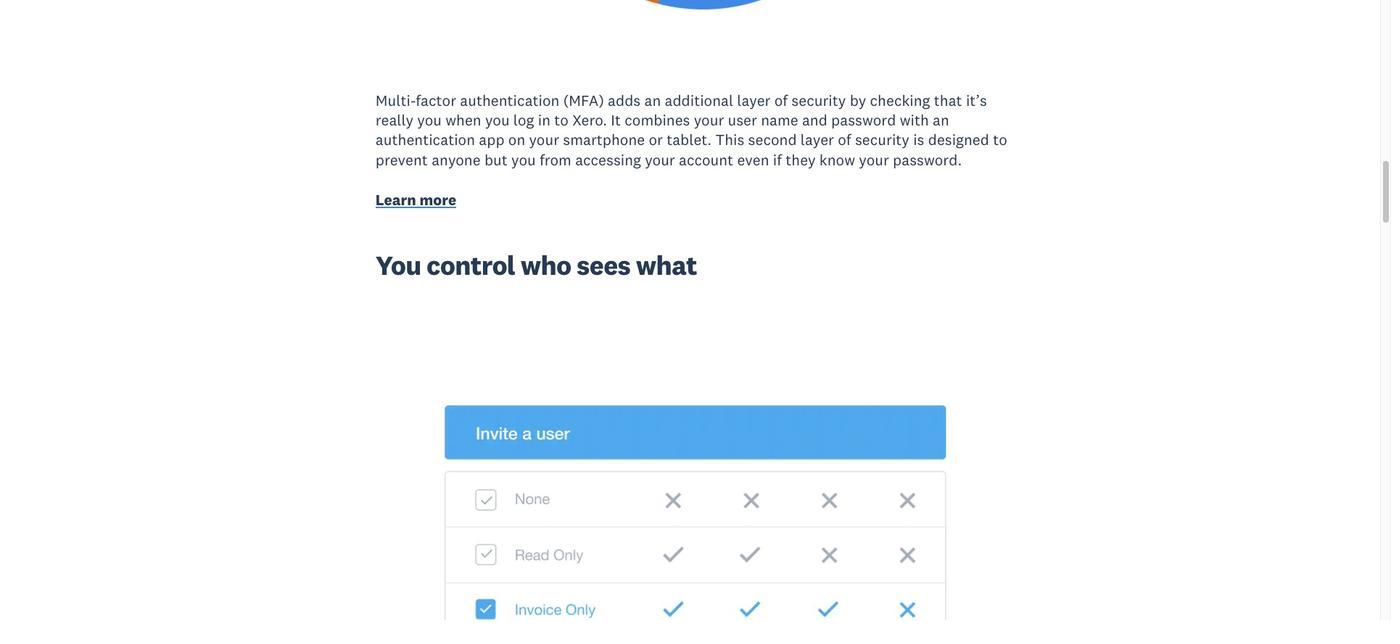 Task type: locate. For each thing, give the bounding box(es) containing it.
1 vertical spatial of
[[838, 130, 851, 150]]

and
[[802, 110, 828, 130]]

0 horizontal spatial an
[[644, 90, 661, 110]]

if
[[773, 150, 782, 169]]

multi-
[[376, 90, 416, 110]]

layer down "and"
[[801, 130, 834, 150]]

1 horizontal spatial you
[[485, 110, 510, 130]]

even
[[737, 150, 769, 169]]

name
[[761, 110, 798, 130]]

you up app
[[485, 110, 510, 130]]

who
[[521, 248, 571, 282]]

learn more
[[376, 190, 456, 210]]

xero.
[[572, 110, 607, 130]]

of
[[774, 90, 788, 110], [838, 130, 851, 150]]

additional
[[665, 90, 733, 110]]

you down on
[[511, 150, 536, 169]]

learn
[[376, 190, 416, 210]]

(mfa)
[[563, 90, 604, 110]]

1 horizontal spatial layer
[[801, 130, 834, 150]]

security up "and"
[[792, 90, 846, 110]]

anyone
[[432, 150, 481, 169]]

in
[[538, 110, 551, 130]]

when
[[445, 110, 481, 130]]

really
[[376, 110, 413, 130]]

to right "in"
[[554, 110, 569, 130]]

tablet.
[[667, 130, 712, 150]]

xero's 'invite a user' screen shows ticks and 'x' marks for access rules, allowing you to control what users can see and do. image
[[264, 353, 1127, 620]]

security
[[792, 90, 846, 110], [855, 130, 910, 150]]

0 vertical spatial an
[[644, 90, 661, 110]]

security down the password
[[855, 130, 910, 150]]

layer up user
[[737, 90, 771, 110]]

password
[[831, 110, 896, 130]]

you
[[376, 248, 421, 282]]

1 vertical spatial an
[[933, 110, 949, 130]]

0 horizontal spatial layer
[[737, 90, 771, 110]]

app
[[479, 130, 505, 150]]

designed
[[928, 130, 989, 150]]

you
[[417, 110, 442, 130], [485, 110, 510, 130], [511, 150, 536, 169]]

that
[[934, 90, 962, 110]]

to right designed
[[993, 130, 1007, 150]]

a xero user receives a message on their phone checking it's really them logging image
[[264, 0, 1127, 19]]

1 vertical spatial security
[[855, 130, 910, 150]]

1 horizontal spatial to
[[993, 130, 1007, 150]]

1 horizontal spatial of
[[838, 130, 851, 150]]

with
[[900, 110, 929, 130]]

an
[[644, 90, 661, 110], [933, 110, 949, 130]]

to
[[554, 110, 569, 130], [993, 130, 1007, 150]]

of up know
[[838, 130, 851, 150]]

smartphone
[[563, 130, 645, 150]]

an up combines
[[644, 90, 661, 110]]

you control who sees what
[[376, 248, 697, 282]]

authentication up prevent
[[376, 130, 475, 150]]

they
[[786, 150, 816, 169]]

multi-factor authentication (mfa) adds an additional layer of security by checking that it's really you when you log in to xero. it combines your user name and password with an authentication app on your smartphone or tablet. this second layer of security is designed to prevent anyone but you from accessing your account even if they know your password.
[[376, 90, 1007, 169]]

1 horizontal spatial an
[[933, 110, 949, 130]]

layer
[[737, 90, 771, 110], [801, 130, 834, 150]]

0 vertical spatial of
[[774, 90, 788, 110]]

of up the name
[[774, 90, 788, 110]]

an down that
[[933, 110, 949, 130]]

more
[[420, 190, 456, 210]]

0 vertical spatial layer
[[737, 90, 771, 110]]

1 horizontal spatial security
[[855, 130, 910, 150]]

1 vertical spatial layer
[[801, 130, 834, 150]]

learn more link
[[376, 190, 456, 213]]

you down factor
[[417, 110, 442, 130]]

account
[[679, 150, 733, 169]]

2 horizontal spatial you
[[511, 150, 536, 169]]

0 horizontal spatial to
[[554, 110, 569, 130]]

0 horizontal spatial security
[[792, 90, 846, 110]]

authentication up log
[[460, 90, 560, 110]]

what
[[636, 248, 697, 282]]

authentication
[[460, 90, 560, 110], [376, 130, 475, 150]]

log
[[513, 110, 534, 130]]

your
[[694, 110, 724, 130], [529, 130, 559, 150], [645, 150, 675, 169], [859, 150, 889, 169]]



Task type: vqa. For each thing, say whether or not it's contained in the screenshot.
14
no



Task type: describe. For each thing, give the bounding box(es) containing it.
password.
[[893, 150, 962, 169]]

by
[[850, 90, 866, 110]]

factor
[[416, 90, 456, 110]]

sees
[[577, 248, 630, 282]]

prevent
[[376, 150, 428, 169]]

your right know
[[859, 150, 889, 169]]

from
[[540, 150, 572, 169]]

combines
[[625, 110, 690, 130]]

your down or
[[645, 150, 675, 169]]

your down "in"
[[529, 130, 559, 150]]

0 horizontal spatial you
[[417, 110, 442, 130]]

accessing
[[575, 150, 641, 169]]

it
[[611, 110, 621, 130]]

1 vertical spatial authentication
[[376, 130, 475, 150]]

0 vertical spatial security
[[792, 90, 846, 110]]

know
[[820, 150, 855, 169]]

but
[[484, 150, 508, 169]]

second
[[748, 130, 797, 150]]

0 vertical spatial authentication
[[460, 90, 560, 110]]

0 horizontal spatial of
[[774, 90, 788, 110]]

is
[[913, 130, 924, 150]]

control
[[427, 248, 515, 282]]

your down additional
[[694, 110, 724, 130]]

or
[[649, 130, 663, 150]]

on
[[508, 130, 525, 150]]

it's
[[966, 90, 987, 110]]

this
[[716, 130, 744, 150]]

user
[[728, 110, 757, 130]]

adds
[[608, 90, 641, 110]]

checking
[[870, 90, 930, 110]]



